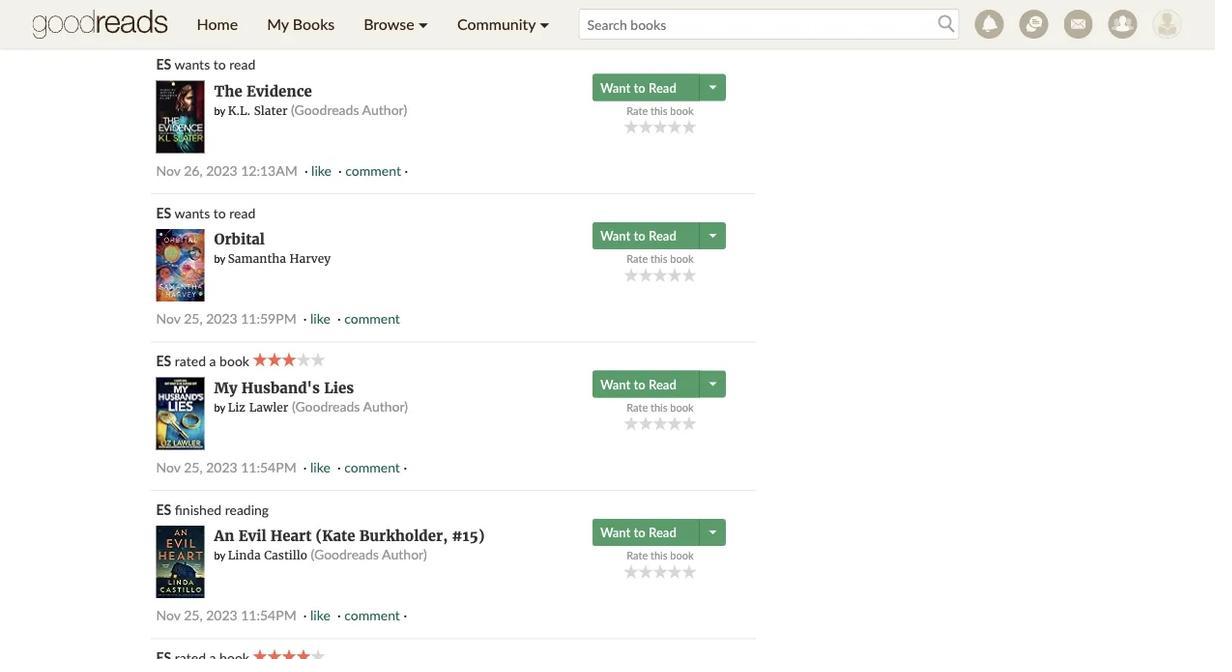 Task type: describe. For each thing, give the bounding box(es) containing it.
comment for comment link for nov 26, 2023 12:13am link
[[345, 162, 401, 178]]

an evil heart (kate burkholder, #15) link
[[214, 527, 485, 545]]

2 want to read from the top
[[600, 228, 676, 244]]

26, for nov 26, 2023 12:17am
[[184, 14, 203, 30]]

read for lawler
[[649, 376, 676, 392]]

linda castillo link
[[228, 548, 307, 563]]

comment up lies
[[344, 310, 400, 327]]

to for orbital
[[634, 228, 646, 244]]

reading
[[225, 501, 269, 518]]

wants for orbital
[[175, 204, 210, 221]]

es for orbital
[[156, 204, 171, 221]]

liz
[[228, 400, 246, 415]]

by inside "an evil heart (kate burkholder, #15) by linda castillo (goodreads author)"
[[214, 549, 225, 562]]

like for like link corresponding to comment link for nov 26, 2023 12:17am link
[[311, 14, 331, 30]]

(goodreads inside "an evil heart (kate burkholder, #15) by linda castillo (goodreads author)"
[[311, 546, 379, 563]]

2023 for nov 26, 2023 12:13am link
[[206, 162, 237, 178]]

12:17am
[[241, 14, 297, 30]]

orbital
[[214, 230, 265, 248]]

comment for 2nd nov 25, 2023 11:54pm link from the bottom's comment link
[[344, 459, 400, 475]]

my for my books
[[267, 14, 289, 33]]

Search for books to add to your shelves search field
[[579, 9, 959, 40]]

author) inside the evidence by k.l. slater (goodreads author)
[[362, 101, 407, 117]]

an evil heart by linda castillo image
[[156, 526, 204, 598]]

nov 26, 2023 12:13am link
[[156, 162, 297, 178]]

es wants to read for the evidence
[[156, 56, 255, 72]]

k.l. slater link
[[228, 103, 288, 118]]

inbox image
[[1064, 10, 1093, 39]]

menu containing home
[[182, 0, 564, 48]]

comment link for second nov 25, 2023 11:54pm link from the top of the page
[[344, 607, 400, 623]]

like for like link corresponding to comment link corresponding to second nov 25, 2023 11:54pm link from the top of the page
[[310, 607, 330, 623]]

rate this book for lawler
[[627, 401, 694, 414]]

my group discussions image
[[1019, 10, 1048, 39]]

nov 25, 2023 11:59pm · like · comment
[[156, 310, 400, 327]]

2023 for second nov 25, 2023 11:54pm link from the top of the page
[[206, 607, 237, 623]]

(kate
[[316, 527, 355, 545]]

heart
[[270, 527, 312, 545]]

es link for the evidence
[[156, 56, 171, 72]]

community ▾
[[457, 14, 550, 33]]

nov 26, 2023 12:17am · like · comment ·
[[156, 14, 412, 30]]

nov 25, 2023 11:59pm link
[[156, 310, 296, 327]]

1 nov 25, 2023 11:54pm link from the top
[[156, 459, 296, 475]]

(goodreads inside the evidence by k.l. slater (goodreads author)
[[291, 101, 359, 117]]

es link for orbital
[[156, 204, 171, 221]]

want to read for #15)
[[600, 525, 676, 540]]

the evidence by k.l. slater (goodreads author)
[[214, 82, 407, 118]]

25, for 2nd nov 25, 2023 11:54pm link from the bottom
[[184, 459, 203, 475]]

husband's
[[241, 378, 320, 397]]

want for (goodreads
[[600, 80, 631, 95]]

to for my husband's lies
[[634, 376, 646, 392]]

read for #15)
[[649, 525, 676, 540]]

this for #15)
[[651, 549, 667, 562]]

my books
[[267, 14, 335, 33]]

11:54pm for second nov 25, 2023 11:54pm link from the top of the page
[[241, 607, 296, 623]]

es rated a book
[[156, 353, 253, 369]]

samantha
[[228, 251, 286, 266]]

orbital by samantha harvey
[[214, 230, 331, 266]]

wants for the evidence
[[175, 56, 210, 72]]

nov 26, 2023 12:13am · like · comment ·
[[156, 162, 412, 178]]

2 want to read button from the top
[[592, 222, 702, 249]]

evidence
[[246, 82, 312, 100]]

es link for an evil heart (kate burkholder, #15)
[[156, 501, 171, 518]]

nov for 2nd nov 25, 2023 11:54pm link from the bottom
[[156, 459, 180, 475]]

es finished reading
[[156, 501, 269, 518]]

11:54pm for 2nd nov 25, 2023 11:54pm link from the bottom
[[241, 459, 296, 475]]

my husband's lies link
[[214, 378, 354, 397]]

to for an evil heart (kate burkholder, #15)
[[634, 525, 646, 540]]

friend requests image
[[1108, 10, 1137, 39]]

want to read button for #15)
[[592, 519, 702, 546]]

comment link for 2nd nov 25, 2023 11:54pm link from the bottom
[[344, 459, 400, 475]]

like link for comment link for nov 26, 2023 12:17am link
[[311, 14, 331, 30]]

like link for comment link corresponding to nov 25, 2023 11:59pm link
[[310, 310, 330, 327]]

this for lawler
[[651, 401, 667, 414]]

2023 for 2nd nov 25, 2023 11:54pm link from the bottom
[[206, 459, 237, 475]]

an evil heart (kate burkholder, #15) by linda castillo (goodreads author)
[[214, 527, 485, 563]]

3 es from the top
[[156, 353, 171, 369]]

books
[[293, 14, 335, 33]]

by inside the evidence by k.l. slater (goodreads author)
[[214, 104, 225, 117]]

bob builder image
[[1153, 10, 1182, 39]]

lies
[[324, 378, 354, 397]]

2 want from the top
[[600, 228, 631, 244]]

1 25, from the top
[[184, 310, 203, 327]]

orbital by samantha harvey image
[[156, 229, 204, 302]]

(goodreads inside my husband's lies by liz lawler (goodreads author)
[[292, 398, 360, 414]]

book for evidence
[[670, 104, 694, 117]]

comment link for nov 26, 2023 12:17am link
[[345, 14, 401, 30]]

rate this book for (goodreads
[[627, 104, 694, 117]]

liz lawler link
[[228, 400, 288, 415]]



Task type: locate. For each thing, give the bounding box(es) containing it.
4 want to read button from the top
[[592, 519, 702, 546]]

2023 left 12:17am at top
[[206, 14, 237, 30]]

25, for second nov 25, 2023 11:54pm link from the top of the page
[[184, 607, 203, 623]]

25, up finished
[[184, 459, 203, 475]]

1 vertical spatial wants
[[175, 204, 210, 221]]

2 rate this book from the top
[[627, 252, 694, 265]]

book
[[670, 104, 694, 117], [670, 252, 694, 265], [220, 353, 249, 369], [670, 401, 694, 414], [670, 549, 694, 562]]

rated
[[175, 353, 206, 369]]

es link left the rated
[[156, 353, 171, 369]]

the
[[214, 82, 242, 100]]

3 want to read from the top
[[600, 376, 676, 392]]

2 es from the top
[[156, 204, 171, 221]]

book for husband's
[[670, 401, 694, 414]]

4 read from the top
[[649, 525, 676, 540]]

1 vertical spatial 25,
[[184, 459, 203, 475]]

es link left finished
[[156, 501, 171, 518]]

11:59pm
[[241, 310, 296, 327]]

notifications image
[[975, 10, 1004, 39]]

nov for nov 26, 2023 12:13am link
[[156, 162, 180, 178]]

es wants to read for orbital
[[156, 204, 255, 221]]

like for like link corresponding to 2nd nov 25, 2023 11:54pm link from the bottom's comment link
[[310, 459, 330, 475]]

read for the evidence
[[229, 56, 255, 72]]

1 vertical spatial author)
[[363, 398, 408, 414]]

2 26, from the top
[[184, 162, 203, 178]]

comment for comment link for nov 26, 2023 12:17am link
[[345, 14, 401, 30]]

1 11:54pm from the top
[[241, 459, 296, 475]]

1 horizontal spatial my
[[267, 14, 289, 33]]

nov up finished
[[156, 459, 180, 475]]

2 rate from the top
[[627, 252, 648, 265]]

the evidence by k.l. slater image
[[156, 81, 204, 153]]

community
[[457, 14, 536, 33]]

1 es wants to read from the top
[[156, 56, 255, 72]]

comment right books
[[345, 14, 401, 30]]

comment up an evil heart (kate burkholder, #15) link
[[344, 459, 400, 475]]

samantha harvey link
[[228, 251, 331, 266]]

rate for #15)
[[627, 549, 648, 562]]

wants down home link
[[175, 56, 210, 72]]

by down orbital
[[214, 252, 225, 265]]

4 this from the top
[[651, 549, 667, 562]]

3 es link from the top
[[156, 353, 171, 369]]

like link right 11:59pm on the top
[[310, 310, 330, 327]]

1 es link from the top
[[156, 56, 171, 72]]

nov 26, 2023 12:17am link
[[156, 14, 297, 30]]

2 by from the top
[[214, 252, 225, 265]]

1 read from the top
[[229, 56, 255, 72]]

1 this from the top
[[651, 104, 667, 117]]

es left the rated
[[156, 353, 171, 369]]

by left k.l.
[[214, 104, 225, 117]]

(goodreads down evidence
[[291, 101, 359, 117]]

2023 up a
[[206, 310, 237, 327]]

like up (kate
[[310, 459, 330, 475]]

like right 11:59pm on the top
[[310, 310, 330, 327]]

the evidence link
[[214, 82, 312, 100]]

1 2023 from the top
[[206, 14, 237, 30]]

comment link down the evidence by k.l. slater (goodreads author)
[[345, 162, 401, 178]]

2023 left 12:13am
[[206, 162, 237, 178]]

es link up orbital by samantha harvey image
[[156, 204, 171, 221]]

es wants to read
[[156, 56, 255, 72], [156, 204, 255, 221]]

1 horizontal spatial ▾
[[540, 14, 550, 33]]

·
[[304, 14, 308, 30], [338, 14, 342, 30], [405, 14, 408, 30], [304, 162, 308, 178], [338, 162, 342, 178], [405, 162, 408, 178], [303, 310, 307, 327], [337, 310, 341, 327], [303, 459, 307, 475], [337, 459, 341, 475], [404, 459, 407, 475], [303, 607, 307, 623], [337, 607, 341, 623], [404, 607, 407, 623]]

es link
[[156, 56, 171, 72], [156, 204, 171, 221], [156, 353, 171, 369], [156, 501, 171, 518]]

2 nov 25, 2023 11:54pm link from the top
[[156, 607, 296, 623]]

want for lawler
[[600, 376, 631, 392]]

1 es from the top
[[156, 56, 171, 72]]

▾ for community ▾
[[540, 14, 550, 33]]

0 vertical spatial 25,
[[184, 310, 203, 327]]

nov 25, 2023 11:54pm link up 'es finished reading'
[[156, 459, 296, 475]]

0 vertical spatial wants
[[175, 56, 210, 72]]

1 vertical spatial 26,
[[184, 162, 203, 178]]

2023 up 'es finished reading'
[[206, 459, 237, 475]]

nov down an evil heart by linda castillo image
[[156, 607, 180, 623]]

nov 25, 2023 11:54pm · like · comment · down castillo
[[156, 607, 411, 623]]

2 this from the top
[[651, 252, 667, 265]]

like link up (kate
[[310, 459, 330, 475]]

2 vertical spatial author)
[[382, 546, 427, 563]]

5 nov from the top
[[156, 607, 180, 623]]

1 ▾ from the left
[[418, 14, 428, 33]]

1 26, from the top
[[184, 14, 203, 30]]

my husband's lies by liz lawler (goodreads author)
[[214, 378, 408, 415]]

to for the evidence
[[634, 80, 646, 95]]

comment link down "an evil heart (kate burkholder, #15) by linda castillo (goodreads author)"
[[344, 607, 400, 623]]

3 25, from the top
[[184, 607, 203, 623]]

4 by from the top
[[214, 549, 225, 562]]

es for the evidence
[[156, 56, 171, 72]]

home link
[[182, 0, 252, 48]]

0 vertical spatial es wants to read
[[156, 56, 255, 72]]

0 horizontal spatial my
[[214, 378, 237, 397]]

1 vertical spatial my
[[214, 378, 237, 397]]

3 rate this book from the top
[[627, 401, 694, 414]]

▾ inside dropdown button
[[540, 14, 550, 33]]

4 want to read from the top
[[600, 525, 676, 540]]

nov 25, 2023 11:54pm link down linda
[[156, 607, 296, 623]]

es
[[156, 56, 171, 72], [156, 204, 171, 221], [156, 353, 171, 369], [156, 501, 171, 518]]

author) inside "an evil heart (kate burkholder, #15) by linda castillo (goodreads author)"
[[382, 546, 427, 563]]

rate for (goodreads
[[627, 104, 648, 117]]

browse
[[364, 14, 414, 33]]

read for orbital
[[229, 204, 255, 221]]

3 this from the top
[[651, 401, 667, 414]]

2023
[[206, 14, 237, 30], [206, 162, 237, 178], [206, 310, 237, 327], [206, 459, 237, 475], [206, 607, 237, 623]]

like
[[311, 14, 331, 30], [311, 162, 331, 178], [310, 310, 330, 327], [310, 459, 330, 475], [310, 607, 330, 623]]

comment down the evidence by k.l. slater (goodreads author)
[[345, 162, 401, 178]]

2 es link from the top
[[156, 204, 171, 221]]

3 rate from the top
[[627, 401, 648, 414]]

browse ▾ button
[[349, 0, 443, 48]]

comment down "an evil heart (kate burkholder, #15) by linda castillo (goodreads author)"
[[344, 607, 400, 623]]

▾ right community
[[540, 14, 550, 33]]

nov 25, 2023 11:54pm link
[[156, 459, 296, 475], [156, 607, 296, 623]]

25,
[[184, 310, 203, 327], [184, 459, 203, 475], [184, 607, 203, 623]]

Search books text field
[[579, 9, 959, 40]]

comment link for nov 25, 2023 11:59pm link
[[344, 310, 400, 327]]

like link down "an evil heart (kate burkholder, #15) by linda castillo (goodreads author)"
[[310, 607, 330, 623]]

like link
[[311, 14, 331, 30], [311, 162, 331, 178], [310, 310, 330, 327], [310, 459, 330, 475], [310, 607, 330, 623]]

like right 12:13am
[[311, 162, 331, 178]]

11:54pm
[[241, 459, 296, 475], [241, 607, 296, 623]]

26, left 12:17am at top
[[184, 14, 203, 30]]

comment link
[[345, 14, 401, 30], [345, 162, 401, 178], [344, 310, 400, 327], [344, 459, 400, 475], [344, 607, 400, 623]]

like link right 12:17am at top
[[311, 14, 331, 30]]

harvey
[[290, 251, 331, 266]]

1 vertical spatial 11:54pm
[[241, 607, 296, 623]]

0 vertical spatial 11:54pm
[[241, 459, 296, 475]]

1 vertical spatial (goodreads
[[292, 398, 360, 414]]

my books link
[[252, 0, 349, 48]]

this for (goodreads
[[651, 104, 667, 117]]

want to read
[[600, 80, 676, 95], [600, 228, 676, 244], [600, 376, 676, 392], [600, 525, 676, 540]]

want to read button for lawler
[[592, 371, 702, 398]]

26,
[[184, 14, 203, 30], [184, 162, 203, 178]]

like link for comment link corresponding to second nov 25, 2023 11:54pm link from the top of the page
[[310, 607, 330, 623]]

comment link for nov 26, 2023 12:13am link
[[345, 162, 401, 178]]

0 vertical spatial nov 25, 2023 11:54pm · like · comment ·
[[156, 459, 411, 475]]

es up orbital by samantha harvey image
[[156, 204, 171, 221]]

nov 25, 2023 11:54pm · like · comment ·
[[156, 459, 411, 475], [156, 607, 411, 623]]

es wants to read up orbital
[[156, 204, 255, 221]]

finished
[[175, 501, 221, 518]]

11:54pm up reading
[[241, 459, 296, 475]]

4 nov from the top
[[156, 459, 180, 475]]

12:13am
[[241, 162, 297, 178]]

11:54pm down linda castillo link at the left
[[241, 607, 296, 623]]

nov up the rated
[[156, 310, 180, 327]]

es link up the evidence by k.l. slater image
[[156, 56, 171, 72]]

3 2023 from the top
[[206, 310, 237, 327]]

my
[[267, 14, 289, 33], [214, 378, 237, 397]]

0 vertical spatial my
[[267, 14, 289, 33]]

comment link up lies
[[344, 310, 400, 327]]

my inside menu
[[267, 14, 289, 33]]

wants up orbital by samantha harvey image
[[175, 204, 210, 221]]

0 vertical spatial (goodreads
[[291, 101, 359, 117]]

like down "an evil heart (kate burkholder, #15) by linda castillo (goodreads author)"
[[310, 607, 330, 623]]

2 2023 from the top
[[206, 162, 237, 178]]

nov for second nov 25, 2023 11:54pm link from the top of the page
[[156, 607, 180, 623]]

3 by from the top
[[214, 401, 225, 414]]

want to read for (goodreads
[[600, 80, 676, 95]]

want
[[600, 80, 631, 95], [600, 228, 631, 244], [600, 376, 631, 392], [600, 525, 631, 540]]

read up the
[[229, 56, 255, 72]]

1 vertical spatial es wants to read
[[156, 204, 255, 221]]

1 nov from the top
[[156, 14, 180, 30]]

4 es from the top
[[156, 501, 171, 518]]

4 rate this book from the top
[[627, 549, 694, 562]]

menu
[[182, 0, 564, 48]]

(goodreads down an evil heart (kate burkholder, #15) link
[[311, 546, 379, 563]]

comment link up an evil heart (kate burkholder, #15) link
[[344, 459, 400, 475]]

3 nov from the top
[[156, 310, 180, 327]]

4 want from the top
[[600, 525, 631, 540]]

2023 down linda
[[206, 607, 237, 623]]

this
[[651, 104, 667, 117], [651, 252, 667, 265], [651, 401, 667, 414], [651, 549, 667, 562]]

k.l.
[[228, 103, 250, 118]]

to
[[213, 56, 226, 72], [634, 80, 646, 95], [213, 204, 226, 221], [634, 228, 646, 244], [634, 376, 646, 392], [634, 525, 646, 540]]

an
[[214, 527, 234, 545]]

castillo
[[264, 548, 307, 563]]

4 2023 from the top
[[206, 459, 237, 475]]

2 vertical spatial (goodreads
[[311, 546, 379, 563]]

2 nov from the top
[[156, 162, 180, 178]]

linda
[[228, 548, 261, 563]]

#15)
[[452, 527, 485, 545]]

1 want from the top
[[600, 80, 631, 95]]

like link for comment link for nov 26, 2023 12:13am link
[[311, 162, 331, 178]]

0 vertical spatial nov 25, 2023 11:54pm link
[[156, 459, 296, 475]]

5 2023 from the top
[[206, 607, 237, 623]]

want to read for lawler
[[600, 376, 676, 392]]

author) inside my husband's lies by liz lawler (goodreads author)
[[363, 398, 408, 414]]

want to read button for (goodreads
[[592, 74, 702, 101]]

2 nov 25, 2023 11:54pm · like · comment · from the top
[[156, 607, 411, 623]]

es wants to read up the
[[156, 56, 255, 72]]

▾ right the browse
[[418, 14, 428, 33]]

browse ▾
[[364, 14, 428, 33]]

2 11:54pm from the top
[[241, 607, 296, 623]]

my husband's lies by liz lawler image
[[156, 377, 204, 450]]

my for my husband's lies by liz lawler (goodreads author)
[[214, 378, 237, 397]]

2023 for nov 26, 2023 12:17am link
[[206, 14, 237, 30]]

1 read from the top
[[649, 80, 676, 95]]

my up liz on the bottom
[[214, 378, 237, 397]]

▾ inside "dropdown button"
[[418, 14, 428, 33]]

want for #15)
[[600, 525, 631, 540]]

rate this book for #15)
[[627, 549, 694, 562]]

2 es wants to read from the top
[[156, 204, 255, 221]]

by down an
[[214, 549, 225, 562]]

0 horizontal spatial ▾
[[418, 14, 428, 33]]

book for evil
[[670, 549, 694, 562]]

burkholder,
[[359, 527, 448, 545]]

by inside orbital by samantha harvey
[[214, 252, 225, 265]]

es left finished
[[156, 501, 171, 518]]

es for an evil heart (kate burkholder, #15)
[[156, 501, 171, 518]]

nov left home
[[156, 14, 180, 30]]

like for like link for comment link for nov 26, 2023 12:13am link
[[311, 162, 331, 178]]

by inside my husband's lies by liz lawler (goodreads author)
[[214, 401, 225, 414]]

like right 12:17am at top
[[311, 14, 331, 30]]

2 vertical spatial 25,
[[184, 607, 203, 623]]

like link for 2nd nov 25, 2023 11:54pm link from the bottom's comment link
[[310, 459, 330, 475]]

1 nov 25, 2023 11:54pm · like · comment · from the top
[[156, 459, 411, 475]]

my inside my husband's lies by liz lawler (goodreads author)
[[214, 378, 237, 397]]

nov
[[156, 14, 180, 30], [156, 162, 180, 178], [156, 310, 180, 327], [156, 459, 180, 475], [156, 607, 180, 623]]

evil
[[238, 527, 266, 545]]

my left books
[[267, 14, 289, 33]]

rate for lawler
[[627, 401, 648, 414]]

(goodreads down lies
[[292, 398, 360, 414]]

rate
[[627, 104, 648, 117], [627, 252, 648, 265], [627, 401, 648, 414], [627, 549, 648, 562]]

comment link right books
[[345, 14, 401, 30]]

(goodreads
[[291, 101, 359, 117], [292, 398, 360, 414], [311, 546, 379, 563]]

comment for comment link corresponding to second nov 25, 2023 11:54pm link from the top of the page
[[344, 607, 400, 623]]

0 vertical spatial author)
[[362, 101, 407, 117]]

1 want to read button from the top
[[592, 74, 702, 101]]

nov for nov 26, 2023 12:17am link
[[156, 14, 180, 30]]

1 vertical spatial nov 25, 2023 11:54pm link
[[156, 607, 296, 623]]

▾
[[418, 14, 428, 33], [540, 14, 550, 33]]

want to read button
[[592, 74, 702, 101], [592, 222, 702, 249], [592, 371, 702, 398], [592, 519, 702, 546]]

read for (goodreads
[[649, 80, 676, 95]]

orbital link
[[214, 230, 265, 248]]

26, down the evidence by k.l. slater image
[[184, 162, 203, 178]]

1 by from the top
[[214, 104, 225, 117]]

read up orbital
[[229, 204, 255, 221]]

lawler
[[249, 400, 288, 415]]

2 read from the top
[[229, 204, 255, 221]]

1 vertical spatial read
[[229, 204, 255, 221]]

slater
[[254, 103, 288, 118]]

community ▾ button
[[443, 0, 564, 48]]

25, up the rated
[[184, 310, 203, 327]]

2 ▾ from the left
[[540, 14, 550, 33]]

25, down an evil heart by linda castillo image
[[184, 607, 203, 623]]

1 want to read from the top
[[600, 80, 676, 95]]

1 rate from the top
[[627, 104, 648, 117]]

nov down the evidence by k.l. slater image
[[156, 162, 180, 178]]

2 read from the top
[[649, 228, 676, 244]]

4 rate from the top
[[627, 549, 648, 562]]

rate this book
[[627, 104, 694, 117], [627, 252, 694, 265], [627, 401, 694, 414], [627, 549, 694, 562]]

comment
[[345, 14, 401, 30], [345, 162, 401, 178], [344, 310, 400, 327], [344, 459, 400, 475], [344, 607, 400, 623]]

1 rate this book from the top
[[627, 104, 694, 117]]

1 wants from the top
[[175, 56, 210, 72]]

es link for my husband's lies
[[156, 353, 171, 369]]

2 wants from the top
[[175, 204, 210, 221]]

▾ for browse ▾
[[418, 14, 428, 33]]

read
[[229, 56, 255, 72], [229, 204, 255, 221]]

like link right 12:13am
[[311, 162, 331, 178]]

home
[[197, 14, 238, 33]]

4 es link from the top
[[156, 501, 171, 518]]

wants
[[175, 56, 210, 72], [175, 204, 210, 221]]

nov 25, 2023 11:54pm · like · comment · up reading
[[156, 459, 411, 475]]

a
[[209, 353, 216, 369]]

es up the evidence by k.l. slater image
[[156, 56, 171, 72]]

author)
[[362, 101, 407, 117], [363, 398, 408, 414], [382, 546, 427, 563]]

3 want to read button from the top
[[592, 371, 702, 398]]

by
[[214, 104, 225, 117], [214, 252, 225, 265], [214, 401, 225, 414], [214, 549, 225, 562]]

1 vertical spatial nov 25, 2023 11:54pm · like · comment ·
[[156, 607, 411, 623]]

26, for nov 26, 2023 12:13am
[[184, 162, 203, 178]]

3 want from the top
[[600, 376, 631, 392]]

3 read from the top
[[649, 376, 676, 392]]

read
[[649, 80, 676, 95], [649, 228, 676, 244], [649, 376, 676, 392], [649, 525, 676, 540]]

0 vertical spatial 26,
[[184, 14, 203, 30]]

2 25, from the top
[[184, 459, 203, 475]]

by left liz on the bottom
[[214, 401, 225, 414]]

0 vertical spatial read
[[229, 56, 255, 72]]



Task type: vqa. For each thing, say whether or not it's contained in the screenshot.
jenna-bush-hager link
no



